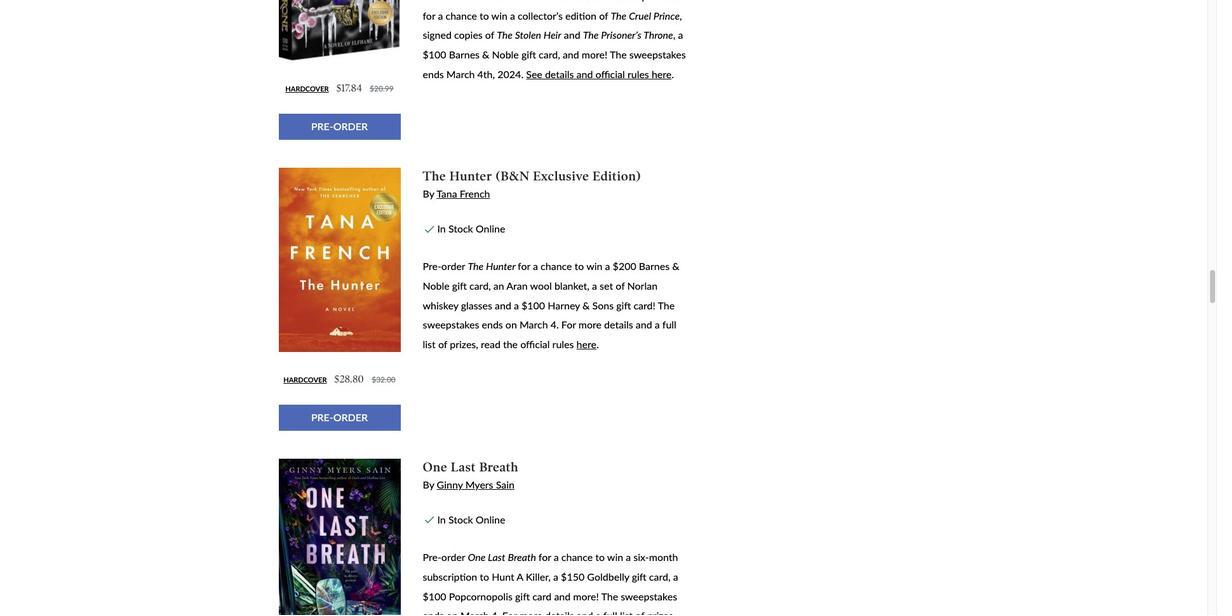 Task type: describe. For each thing, give the bounding box(es) containing it.
more inside "for a chance to win a six-month subscription to hunt a killer, a $150 goldbelly gift card, a $100 popcornopolis gift card and more! the sweepstakes ends on march 4. for more details and a full list of priz"
[[520, 610, 543, 615]]

cruel
[[629, 9, 651, 21]]

for inside "for a chance to win a six-month subscription to hunt a killer, a $150 goldbelly gift card, a $100 popcornopolis gift card and more! the sweepstakes ends on march 4. for more details and a full list of priz"
[[503, 610, 517, 615]]

4th,
[[478, 68, 495, 80]]

order for $17.84
[[334, 120, 368, 132]]

pre- for pre-order the hunter
[[423, 260, 442, 272]]

pre- for $17.84
[[311, 120, 334, 132]]

card, inside "for a chance to win a six-month subscription to hunt a killer, a $150 goldbelly gift card, a $100 popcornopolis gift card and more! the sweepstakes ends on march 4. for more details and a full list of priz"
[[649, 571, 671, 583]]

card
[[533, 590, 552, 602]]

2 horizontal spatial &
[[673, 260, 680, 272]]

in for the
[[438, 223, 446, 235]]

1 horizontal spatial rules
[[628, 68, 649, 80]]

collector's
[[518, 9, 563, 21]]

wool
[[530, 280, 552, 292]]

details inside "for a chance to win a six-month subscription to hunt a killer, a $150 goldbelly gift card, a $100 popcornopolis gift card and more! the sweepstakes ends on march 4. for more details and a full list of priz"
[[545, 610, 574, 615]]

see details and official rules here .
[[526, 68, 674, 80]]

a inside , a $100 barnes & noble gift card, and more! the sweepstakes ends march 4th, 2024.
[[678, 29, 684, 41]]

win for (b&n
[[587, 260, 603, 272]]

to be automatically entered for a chance to win a collector's edition of
[[423, 0, 683, 21]]

breath inside one last breath by ginny myers sain
[[480, 459, 519, 475]]

more! inside "for a chance to win a six-month subscription to hunt a killer, a $150 goldbelly gift card, a $100 popcornopolis gift card and more! the sweepstakes ends on march 4. for more details and a full list of priz"
[[573, 590, 599, 602]]

popcornopolis
[[449, 590, 513, 602]]

see details and official rules here link
[[526, 68, 672, 80]]

edition
[[566, 9, 597, 21]]

sain
[[496, 479, 515, 491]]

here link
[[577, 338, 597, 350]]

the inside for a chance to win a $200 barnes & noble gift card, an aran wool blanket, a set of norlan whiskey glasses and a $100 harney & sons gift card! the sweepstakes ends on march 4. for more details and a full list of prizes, read the official rules
[[658, 299, 675, 311]]

1 horizontal spatial last
[[488, 551, 506, 563]]

sweepstakes inside , a $100 barnes & noble gift card, and more! the sweepstakes ends march 4th, 2024.
[[630, 48, 686, 60]]

hardcover for $17.84
[[286, 85, 329, 93]]

prizes,
[[450, 338, 479, 350]]

one last breath by ginny myers sain
[[423, 459, 519, 491]]

win for breath
[[608, 551, 624, 563]]

an
[[494, 280, 504, 292]]

, a $100 barnes & noble gift card, and more! the sweepstakes ends march 4th, 2024.
[[423, 29, 686, 80]]

list inside for a chance to win a $200 barnes & noble gift card, an aran wool blanket, a set of norlan whiskey glasses and a $100 harney & sons gift card! the sweepstakes ends on march 4. for more details and a full list of prizes, read the official rules
[[423, 338, 436, 350]]

0 horizontal spatial .
[[597, 338, 599, 350]]

automatically
[[587, 0, 646, 2]]

to inside for a chance to win a $200 barnes & noble gift card, an aran wool blanket, a set of norlan whiskey glasses and a $100 harney & sons gift card! the sweepstakes ends on march 4. for more details and a full list of prizes, read the official rules
[[575, 260, 584, 272]]

0 vertical spatial official
[[596, 68, 625, 80]]

& inside , a $100 barnes & noble gift card, and more! the sweepstakes ends march 4th, 2024.
[[482, 48, 490, 60]]

the up glasses at the left of the page
[[468, 260, 484, 272]]

full inside for a chance to win a $200 barnes & noble gift card, an aran wool blanket, a set of norlan whiskey glasses and a $100 harney & sons gift card! the sweepstakes ends on march 4. for more details and a full list of prizes, read the official rules
[[663, 319, 677, 331]]

1 vertical spatial hunter
[[486, 260, 516, 272]]

gift left card
[[515, 590, 530, 602]]

stock for hunter
[[449, 223, 473, 235]]

for a chance to win a six-month subscription to hunt a killer, a $150 goldbelly gift card, a $100 popcornopolis gift card and more! the sweepstakes ends on march 4. for more details and a full list of priz
[[423, 551, 679, 615]]

signed
[[423, 29, 452, 41]]

ends inside for a chance to win a $200 barnes & noble gift card, an aran wool blanket, a set of norlan whiskey glasses and a $100 harney & sons gift card! the sweepstakes ends on march 4. for more details and a full list of prizes, read the official rules
[[482, 319, 503, 331]]

to left hunt on the left of the page
[[480, 571, 489, 583]]

sweepstakes inside "for a chance to win a six-month subscription to hunt a killer, a $150 goldbelly gift card, a $100 popcornopolis gift card and more! the sweepstakes ends on march 4. for more details and a full list of priz"
[[621, 590, 678, 602]]

blanket,
[[555, 280, 590, 292]]

edition)
[[593, 168, 642, 184]]

whiskey
[[423, 299, 459, 311]]

ginny
[[437, 479, 463, 491]]

details inside for a chance to win a $200 barnes & noble gift card, an aran wool blanket, a set of norlan whiskey glasses and a $100 harney & sons gift card! the sweepstakes ends on march 4. for more details and a full list of prizes, read the official rules
[[605, 319, 633, 331]]

$150
[[561, 571, 585, 583]]

throne
[[644, 29, 674, 41]]

the
[[503, 338, 518, 350]]

the hunter (b&n exclusive edition) by tana french
[[423, 168, 642, 200]]

$100 inside for a chance to win a $200 barnes & noble gift card, an aran wool blanket, a set of norlan whiskey glasses and a $100 harney & sons gift card! the sweepstakes ends on march 4. for more details and a full list of prizes, read the official rules
[[522, 299, 545, 311]]

of inside "for a chance to win a six-month subscription to hunt a killer, a $150 goldbelly gift card, a $100 popcornopolis gift card and more! the sweepstakes ends on march 4. for more details and a full list of priz"
[[636, 610, 645, 615]]

card!
[[634, 299, 656, 311]]

the left stolen
[[497, 29, 513, 41]]

killer,
[[526, 571, 551, 583]]

tana
[[437, 188, 457, 200]]

glasses
[[461, 299, 493, 311]]

the hunter (b&n exclusive edition) link
[[423, 168, 642, 184]]

, for , signed copies of
[[680, 9, 682, 21]]

official inside for a chance to win a $200 barnes & noble gift card, an aran wool blanket, a set of norlan whiskey glasses and a $100 harney & sons gift card! the sweepstakes ends on march 4. for more details and a full list of prizes, read the official rules
[[521, 338, 550, 350]]

norlan
[[628, 280, 658, 292]]

pre-order for $28.80
[[311, 411, 368, 423]]

online for breath
[[476, 514, 506, 526]]

1 vertical spatial breath
[[508, 551, 536, 563]]

exclusive
[[533, 168, 590, 184]]

on inside "for a chance to win a six-month subscription to hunt a killer, a $150 goldbelly gift card, a $100 popcornopolis gift card and more! the sweepstakes ends on march 4. for more details and a full list of priz"
[[447, 610, 458, 615]]

the hunter (b&n exclusive edition) image
[[279, 168, 401, 352]]

the down automatically
[[611, 9, 627, 21]]

gift inside , a $100 barnes & noble gift card, and more! the sweepstakes ends march 4th, 2024.
[[522, 48, 536, 60]]

to up goldbelly
[[596, 551, 605, 563]]

a
[[517, 571, 523, 583]]

full inside "for a chance to win a six-month subscription to hunt a killer, a $150 goldbelly gift card, a $100 popcornopolis gift card and more! the sweepstakes ends on march 4. for more details and a full list of priz"
[[604, 610, 618, 615]]

ends inside , a $100 barnes & noble gift card, and more! the sweepstakes ends march 4th, 2024.
[[423, 68, 444, 80]]

of inside , signed copies of
[[485, 29, 495, 41]]

last inside one last breath by ginny myers sain
[[451, 459, 476, 475]]

4. inside "for a chance to win a six-month subscription to hunt a killer, a $150 goldbelly gift card, a $100 popcornopolis gift card and more! the sweepstakes ends on march 4. for more details and a full list of priz"
[[492, 610, 500, 615]]

month
[[649, 551, 678, 563]]

by inside one last breath by ginny myers sain
[[423, 479, 434, 491]]

heir
[[544, 29, 562, 41]]

set
[[600, 280, 613, 292]]

more inside for a chance to win a $200 barnes & noble gift card, an aran wool blanket, a set of norlan whiskey glasses and a $100 harney & sons gift card! the sweepstakes ends on march 4. for more details and a full list of prizes, read the official rules
[[579, 319, 602, 331]]

order for $28.80
[[334, 411, 368, 423]]

copies
[[454, 29, 483, 41]]

4. inside for a chance to win a $200 barnes & noble gift card, an aran wool blanket, a set of norlan whiskey glasses and a $100 harney & sons gift card! the sweepstakes ends on march 4. for more details and a full list of prizes, read the official rules
[[551, 319, 559, 331]]

the down edition
[[583, 29, 599, 41]]

hardcover for $28.80
[[284, 376, 327, 384]]

$20.99
[[370, 84, 394, 94]]

1 vertical spatial here
[[577, 338, 597, 350]]



Task type: locate. For each thing, give the bounding box(es) containing it.
harney
[[548, 299, 580, 311]]

rules
[[628, 68, 649, 80], [553, 338, 574, 350]]

1 horizontal spatial &
[[583, 299, 590, 311]]

gift right sons
[[617, 299, 631, 311]]

$100 down signed
[[423, 48, 447, 60]]

pre-
[[311, 120, 334, 132], [311, 411, 334, 423]]

1 horizontal spatial full
[[663, 319, 677, 331]]

a
[[438, 9, 443, 21], [510, 9, 515, 21], [678, 29, 684, 41], [533, 260, 538, 272], [605, 260, 610, 272], [592, 280, 597, 292], [514, 299, 519, 311], [655, 319, 660, 331], [554, 551, 559, 563], [626, 551, 631, 563], [554, 571, 559, 583], [673, 571, 679, 583], [596, 610, 601, 615]]

to
[[561, 0, 570, 2], [480, 9, 489, 21], [575, 260, 584, 272], [596, 551, 605, 563], [480, 571, 489, 583]]

2 order from the top
[[442, 551, 465, 563]]

on down popcornopolis in the bottom of the page
[[447, 610, 458, 615]]

ginny myers sain link
[[437, 479, 515, 491]]

order
[[442, 260, 465, 272], [442, 551, 465, 563]]

0 vertical spatial in
[[438, 223, 446, 235]]

pre- up whiskey
[[423, 260, 442, 272]]

0 vertical spatial breath
[[480, 459, 519, 475]]

more! up see details and official rules here 'link'
[[582, 48, 608, 60]]

hunter up french
[[450, 168, 493, 184]]

more
[[579, 319, 602, 331], [520, 610, 543, 615]]

march down the harney
[[520, 319, 548, 331]]

4.
[[551, 319, 559, 331], [492, 610, 500, 615]]

of down six-
[[636, 610, 645, 615]]

4. down popcornopolis in the bottom of the page
[[492, 610, 500, 615]]

1 vertical spatial ,
[[674, 29, 676, 41]]

the
[[611, 9, 627, 21], [497, 29, 513, 41], [583, 29, 599, 41], [610, 48, 627, 60], [423, 168, 446, 184], [468, 260, 484, 272], [658, 299, 675, 311], [602, 590, 618, 602]]

2 online from the top
[[476, 514, 506, 526]]

hunter inside the hunter (b&n exclusive edition) by tana french
[[450, 168, 493, 184]]

here
[[652, 68, 672, 80], [577, 338, 597, 350]]

prince
[[654, 9, 680, 21]]

details down card
[[545, 610, 574, 615]]

1 vertical spatial last
[[488, 551, 506, 563]]

in stock online down ginny myers sain link
[[438, 514, 506, 526]]

1 horizontal spatial barnes
[[639, 260, 670, 272]]

by
[[423, 188, 434, 200], [423, 479, 434, 491]]

in stock online for hunter
[[438, 223, 506, 235]]

1 vertical spatial chance
[[541, 260, 572, 272]]

by inside the hunter (b&n exclusive edition) by tana french
[[423, 188, 434, 200]]

1 vertical spatial full
[[604, 610, 618, 615]]

0 vertical spatial list
[[423, 338, 436, 350]]

noble
[[492, 48, 519, 60], [423, 280, 450, 292]]

$28.80
[[335, 373, 364, 385]]

0 vertical spatial chance
[[446, 9, 477, 21]]

0 vertical spatial in stock online
[[438, 223, 506, 235]]

aran
[[507, 280, 528, 292]]

gift down pre-order the hunter
[[452, 280, 467, 292]]

more! inside , a $100 barnes & noble gift card, and more! the sweepstakes ends march 4th, 2024.
[[582, 48, 608, 60]]

more! down $150
[[573, 590, 599, 602]]

0 vertical spatial pre-
[[311, 120, 334, 132]]

0 vertical spatial here
[[652, 68, 672, 80]]

1 vertical spatial order
[[442, 551, 465, 563]]

sons
[[593, 299, 614, 311]]

2 stock from the top
[[449, 514, 473, 526]]

2 vertical spatial ends
[[423, 610, 444, 615]]

0 horizontal spatial full
[[604, 610, 618, 615]]

the up tana
[[423, 168, 446, 184]]

chance inside 'to be automatically entered for a chance to win a collector's edition of'
[[446, 9, 477, 21]]

rules inside for a chance to win a $200 barnes & noble gift card, an aran wool blanket, a set of norlan whiskey glasses and a $100 harney & sons gift card! the sweepstakes ends on march 4. for more details and a full list of prizes, read the official rules
[[553, 338, 574, 350]]

tana french link
[[437, 188, 490, 200]]

prisoner's
[[601, 29, 642, 41]]

noble up 2024.
[[492, 48, 519, 60]]

list left prizes, in the left bottom of the page
[[423, 338, 436, 350]]

in stock online for last
[[438, 514, 506, 526]]

1 horizontal spatial here
[[652, 68, 672, 80]]

for inside for a chance to win a $200 barnes & noble gift card, an aran wool blanket, a set of norlan whiskey glasses and a $100 harney & sons gift card! the sweepstakes ends on march 4. for more details and a full list of prizes, read the official rules
[[518, 260, 531, 272]]

noble inside , a $100 barnes & noble gift card, and more! the sweepstakes ends march 4th, 2024.
[[492, 48, 519, 60]]

last up ginny myers sain link
[[451, 459, 476, 475]]

for inside for a chance to win a $200 barnes & noble gift card, an aran wool blanket, a set of norlan whiskey glasses and a $100 harney & sons gift card! the sweepstakes ends on march 4. for more details and a full list of prizes, read the official rules
[[562, 319, 576, 331]]

pre- up subscription
[[423, 551, 442, 563]]

1 pre- from the top
[[311, 120, 334, 132]]

in down tana
[[438, 223, 446, 235]]

march inside for a chance to win a $200 barnes & noble gift card, an aran wool blanket, a set of norlan whiskey glasses and a $100 harney & sons gift card! the sweepstakes ends on march 4. for more details and a full list of prizes, read the official rules
[[520, 319, 548, 331]]

stock for last
[[449, 514, 473, 526]]

of
[[599, 9, 608, 21], [485, 29, 495, 41], [616, 280, 625, 292], [438, 338, 448, 350], [636, 610, 645, 615]]

1 in stock online from the top
[[438, 223, 506, 235]]

pre- for pre-order one last breath
[[423, 551, 442, 563]]

0 horizontal spatial win
[[492, 9, 508, 21]]

hardcover left $28.80
[[284, 376, 327, 384]]

pre-order down $17.84
[[311, 120, 368, 132]]

pre-order button down $28.80
[[279, 405, 401, 431]]

chance up copies
[[446, 9, 477, 21]]

$100 down subscription
[[423, 590, 447, 602]]

1 vertical spatial more!
[[573, 590, 599, 602]]

, signed copies of
[[423, 9, 682, 41]]

0 vertical spatial by
[[423, 188, 434, 200]]

more down card
[[520, 610, 543, 615]]

to left be
[[561, 0, 570, 2]]

1 vertical spatial sweepstakes
[[423, 319, 479, 331]]

one
[[423, 459, 448, 475], [468, 551, 486, 563]]

1 order from the top
[[442, 260, 465, 272]]

2 vertical spatial march
[[461, 610, 489, 615]]

1 vertical spatial for
[[503, 610, 517, 615]]

chance inside "for a chance to win a six-month subscription to hunt a killer, a $150 goldbelly gift card, a $100 popcornopolis gift card and more! the sweepstakes ends on march 4. for more details and a full list of priz"
[[562, 551, 593, 563]]

0 vertical spatial pre-order
[[311, 120, 368, 132]]

stock
[[449, 223, 473, 235], [449, 514, 473, 526]]

$17.84
[[337, 82, 362, 94]]

details down sons
[[605, 319, 633, 331]]

win inside "for a chance to win a six-month subscription to hunt a killer, a $150 goldbelly gift card, a $100 popcornopolis gift card and more! the sweepstakes ends on march 4. for more details and a full list of priz"
[[608, 551, 624, 563]]

the right card!
[[658, 299, 675, 311]]

0 vertical spatial 4.
[[551, 319, 559, 331]]

breath up 'sain'
[[480, 459, 519, 475]]

hardcover
[[286, 85, 329, 93], [284, 376, 327, 384]]

0 vertical spatial more!
[[582, 48, 608, 60]]

1 vertical spatial by
[[423, 479, 434, 491]]

1 vertical spatial online
[[476, 514, 506, 526]]

1 horizontal spatial one
[[468, 551, 486, 563]]

& left sons
[[583, 299, 590, 311]]

of left prizes, in the left bottom of the page
[[438, 338, 448, 350]]

online down french
[[476, 223, 506, 235]]

0 horizontal spatial 4.
[[492, 610, 500, 615]]

$100 down wool
[[522, 299, 545, 311]]

0 horizontal spatial for
[[423, 9, 436, 21]]

sweepstakes down whiskey
[[423, 319, 479, 331]]

sweepstakes
[[630, 48, 686, 60], [423, 319, 479, 331], [621, 590, 678, 602]]

list
[[423, 338, 436, 350], [620, 610, 633, 615]]

& right $200
[[673, 260, 680, 272]]

the down goldbelly
[[602, 590, 618, 602]]

0 horizontal spatial rules
[[553, 338, 574, 350]]

, inside , a $100 barnes & noble gift card, and more! the sweepstakes ends march 4th, 2024.
[[674, 29, 676, 41]]

0 horizontal spatial ,
[[674, 29, 676, 41]]

0 vertical spatial full
[[663, 319, 677, 331]]

here down sons
[[577, 338, 597, 350]]

noble up whiskey
[[423, 280, 450, 292]]

march inside "for a chance to win a six-month subscription to hunt a killer, a $150 goldbelly gift card, a $100 popcornopolis gift card and more! the sweepstakes ends on march 4. for more details and a full list of priz"
[[461, 610, 489, 615]]

ends down subscription
[[423, 610, 444, 615]]

for
[[423, 9, 436, 21], [518, 260, 531, 272], [539, 551, 551, 563]]

be
[[573, 0, 584, 2]]

by left tana
[[423, 188, 434, 200]]

for up killer,
[[539, 551, 551, 563]]

0 vertical spatial march
[[447, 68, 475, 80]]

. down throne
[[672, 68, 674, 80]]

1 order from the top
[[334, 120, 368, 132]]

1 vertical spatial card,
[[470, 280, 491, 292]]

1 vertical spatial pre-
[[423, 551, 442, 563]]

0 vertical spatial rules
[[628, 68, 649, 80]]

here down throne
[[652, 68, 672, 80]]

0 vertical spatial order
[[442, 260, 465, 272]]

1 vertical spatial order
[[334, 411, 368, 423]]

1 in from the top
[[438, 223, 446, 235]]

for up signed
[[423, 9, 436, 21]]

barnes inside for a chance to win a $200 barnes & noble gift card, an aran wool blanket, a set of norlan whiskey glasses and a $100 harney & sons gift card! the sweepstakes ends on march 4. for more details and a full list of prizes, read the official rules
[[639, 260, 670, 272]]

one up subscription
[[468, 551, 486, 563]]

0 vertical spatial .
[[672, 68, 674, 80]]

for
[[562, 319, 576, 331], [503, 610, 517, 615]]

1 vertical spatial win
[[587, 260, 603, 272]]

1 vertical spatial pre-order
[[311, 411, 368, 423]]

win inside for a chance to win a $200 barnes & noble gift card, an aran wool blanket, a set of norlan whiskey glasses and a $100 harney & sons gift card! the sweepstakes ends on march 4. for more details and a full list of prizes, read the official rules
[[587, 260, 603, 272]]

$100 inside , a $100 barnes & noble gift card, and more! the sweepstakes ends march 4th, 2024.
[[423, 48, 447, 60]]

2 vertical spatial win
[[608, 551, 624, 563]]

official
[[596, 68, 625, 80], [521, 338, 550, 350]]

french
[[460, 188, 490, 200]]

order up subscription
[[442, 551, 465, 563]]

stock down ginny
[[449, 514, 473, 526]]

pre- for $28.80
[[311, 411, 334, 423]]

the down prisoner's
[[610, 48, 627, 60]]

2 vertical spatial for
[[539, 551, 551, 563]]

1 pre-order button from the top
[[279, 114, 401, 140]]

4. down the harney
[[551, 319, 559, 331]]

myers
[[466, 479, 494, 491]]

by left ginny
[[423, 479, 434, 491]]

1 horizontal spatial ,
[[680, 9, 682, 21]]

pre-order one last breath
[[423, 551, 539, 563]]

pre-
[[423, 260, 442, 272], [423, 551, 442, 563]]

read
[[481, 338, 501, 350]]

breath
[[480, 459, 519, 475], [508, 551, 536, 563]]

for for the hunter (b&n exclusive edition)
[[518, 260, 531, 272]]

list inside "for a chance to win a six-month subscription to hunt a killer, a $150 goldbelly gift card, a $100 popcornopolis gift card and more! the sweepstakes ends on march 4. for more details and a full list of priz"
[[620, 610, 633, 615]]

more up the here .
[[579, 319, 602, 331]]

card, inside , a $100 barnes & noble gift card, and more! the sweepstakes ends march 4th, 2024.
[[539, 48, 560, 60]]

card, down heir
[[539, 48, 560, 60]]

0 horizontal spatial here
[[577, 338, 597, 350]]

for inside 'to be automatically entered for a chance to win a collector's edition of'
[[423, 9, 436, 21]]

to up copies
[[480, 9, 489, 21]]

chance for (b&n
[[541, 260, 572, 272]]

(b&n
[[496, 168, 530, 184]]

pre-order button down $17.84
[[279, 114, 401, 140]]

.
[[672, 68, 674, 80], [597, 338, 599, 350]]

1 vertical spatial more
[[520, 610, 543, 615]]

win left collector's
[[492, 9, 508, 21]]

1 vertical spatial hardcover
[[284, 376, 327, 384]]

0 vertical spatial for
[[562, 319, 576, 331]]

0 horizontal spatial for
[[503, 610, 517, 615]]

0 horizontal spatial last
[[451, 459, 476, 475]]

0 horizontal spatial one
[[423, 459, 448, 475]]

1 horizontal spatial .
[[672, 68, 674, 80]]

to up the blanket,
[[575, 260, 584, 272]]

pre-order for $17.84
[[311, 120, 368, 132]]

2 pre-order button from the top
[[279, 405, 401, 431]]

of down automatically
[[599, 9, 608, 21]]

&
[[482, 48, 490, 60], [673, 260, 680, 272], [583, 299, 590, 311]]

in stock online
[[438, 223, 506, 235], [438, 514, 506, 526]]

one up ginny
[[423, 459, 448, 475]]

the inside the hunter (b&n exclusive edition) by tana french
[[423, 168, 446, 184]]

1 vertical spatial barnes
[[639, 260, 670, 272]]

0 vertical spatial sweepstakes
[[630, 48, 686, 60]]

2 by from the top
[[423, 479, 434, 491]]

of right the set on the top of the page
[[616, 280, 625, 292]]

1 vertical spatial official
[[521, 338, 550, 350]]

2 vertical spatial chance
[[562, 551, 593, 563]]

2 vertical spatial sweepstakes
[[621, 590, 678, 602]]

1 horizontal spatial noble
[[492, 48, 519, 60]]

list down goldbelly
[[620, 610, 633, 615]]

pre-order
[[311, 120, 368, 132], [311, 411, 368, 423]]

0 vertical spatial last
[[451, 459, 476, 475]]

2 pre- from the top
[[311, 411, 334, 423]]

1 vertical spatial ends
[[482, 319, 503, 331]]

the inside , a $100 barnes & noble gift card, and more! the sweepstakes ends march 4th, 2024.
[[610, 48, 627, 60]]

1 vertical spatial pre-order button
[[279, 405, 401, 431]]

& up 4th,
[[482, 48, 490, 60]]

order for one
[[442, 551, 465, 563]]

chance up $150
[[562, 551, 593, 563]]

card, inside for a chance to win a $200 barnes & noble gift card, an aran wool blanket, a set of norlan whiskey glasses and a $100 harney & sons gift card! the sweepstakes ends on march 4. for more details and a full list of prizes, read the official rules
[[470, 280, 491, 292]]

stock down tana french "link"
[[449, 223, 473, 235]]

2 order from the top
[[334, 411, 368, 423]]

for inside "for a chance to win a six-month subscription to hunt a killer, a $150 goldbelly gift card, a $100 popcornopolis gift card and more! the sweepstakes ends on march 4. for more details and a full list of priz"
[[539, 551, 551, 563]]

0 vertical spatial ,
[[680, 9, 682, 21]]

2 horizontal spatial card,
[[649, 571, 671, 583]]

0 vertical spatial $100
[[423, 48, 447, 60]]

the stolen heir and the prisoner's throne
[[497, 29, 674, 41]]

chance
[[446, 9, 477, 21], [541, 260, 572, 272], [562, 551, 593, 563]]

barnes up norlan
[[639, 260, 670, 272]]

1 vertical spatial stock
[[449, 514, 473, 526]]

0 vertical spatial more
[[579, 319, 602, 331]]

of right copies
[[485, 29, 495, 41]]

1 vertical spatial one
[[468, 551, 486, 563]]

1 vertical spatial &
[[673, 260, 680, 272]]

1 horizontal spatial 4.
[[551, 319, 559, 331]]

more!
[[582, 48, 608, 60], [573, 590, 599, 602]]

hardcover left $17.84
[[286, 85, 329, 93]]

0 vertical spatial pre-
[[423, 260, 442, 272]]

0 horizontal spatial barnes
[[449, 48, 480, 60]]

,
[[680, 9, 682, 21], [674, 29, 676, 41]]

of inside 'to be automatically entered for a chance to win a collector's edition of'
[[599, 9, 608, 21]]

march inside , a $100 barnes & noble gift card, and more! the sweepstakes ends march 4th, 2024.
[[447, 68, 475, 80]]

hunt
[[492, 571, 515, 583]]

, down entered
[[680, 9, 682, 21]]

six-
[[634, 551, 649, 563]]

rules left here "link"
[[553, 338, 574, 350]]

0 horizontal spatial on
[[447, 610, 458, 615]]

for for one last breath
[[539, 551, 551, 563]]

1 stock from the top
[[449, 223, 473, 235]]

$100 inside "for a chance to win a six-month subscription to hunt a killer, a $150 goldbelly gift card, a $100 popcornopolis gift card and more! the sweepstakes ends on march 4. for more details and a full list of priz"
[[423, 590, 447, 602]]

pre-order button
[[279, 114, 401, 140], [279, 405, 401, 431]]

here .
[[577, 338, 599, 350]]

0 vertical spatial card,
[[539, 48, 560, 60]]

. down sons
[[597, 338, 599, 350]]

2 in from the top
[[438, 514, 446, 526]]

order down $28.80
[[334, 411, 368, 423]]

march down popcornopolis in the bottom of the page
[[461, 610, 489, 615]]

1 horizontal spatial card,
[[539, 48, 560, 60]]

2 horizontal spatial for
[[539, 551, 551, 563]]

barnes inside , a $100 barnes & noble gift card, and more! the sweepstakes ends march 4th, 2024.
[[449, 48, 480, 60]]

pre-order down $28.80
[[311, 411, 368, 423]]

$100
[[423, 48, 447, 60], [522, 299, 545, 311], [423, 590, 447, 602]]

0 vertical spatial for
[[423, 9, 436, 21]]

, for , a $100 barnes & noble gift card, and more! the sweepstakes ends march 4th, 2024.
[[674, 29, 676, 41]]

march
[[447, 68, 475, 80], [520, 319, 548, 331], [461, 610, 489, 615]]

details right see
[[545, 68, 574, 80]]

sweepstakes down throne
[[630, 48, 686, 60]]

one last breath image
[[279, 459, 401, 615]]

0 vertical spatial noble
[[492, 48, 519, 60]]

win up the set on the top of the page
[[587, 260, 603, 272]]

1 by from the top
[[423, 188, 434, 200]]

goldbelly
[[587, 571, 630, 583]]

1 horizontal spatial list
[[620, 610, 633, 615]]

on inside for a chance to win a $200 barnes & noble gift card, an aran wool blanket, a set of norlan whiskey glasses and a $100 harney & sons gift card! the sweepstakes ends on march 4. for more details and a full list of prizes, read the official rules
[[506, 319, 517, 331]]

stolen
[[515, 29, 542, 41]]

sweepstakes inside for a chance to win a $200 barnes & noble gift card, an aran wool blanket, a set of norlan whiskey glasses and a $100 harney & sons gift card! the sweepstakes ends on march 4. for more details and a full list of prizes, read the official rules
[[423, 319, 479, 331]]

order down $17.84
[[334, 120, 368, 132]]

1 vertical spatial in
[[438, 514, 446, 526]]

win inside 'to be automatically entered for a chance to win a collector's edition of'
[[492, 9, 508, 21]]

hunter up "an"
[[486, 260, 516, 272]]

in for one
[[438, 514, 446, 526]]

1 pre-order from the top
[[311, 120, 368, 132]]

on up the
[[506, 319, 517, 331]]

the inside "for a chance to win a six-month subscription to hunt a killer, a $150 goldbelly gift card, a $100 popcornopolis gift card and more! the sweepstakes ends on march 4. for more details and a full list of priz"
[[602, 590, 618, 602]]

the prisoner's throne (b&n exclusive edition) image
[[279, 0, 401, 61]]

one last breath link
[[423, 459, 519, 475]]

ends
[[423, 68, 444, 80], [482, 319, 503, 331], [423, 610, 444, 615]]

0 horizontal spatial official
[[521, 338, 550, 350]]

order for the
[[442, 260, 465, 272]]

pre-order button for $28.80
[[279, 405, 401, 431]]

breath up a
[[508, 551, 536, 563]]

2 pre- from the top
[[423, 551, 442, 563]]

, inside , signed copies of
[[680, 9, 682, 21]]

0 vertical spatial hunter
[[450, 168, 493, 184]]

for down the harney
[[562, 319, 576, 331]]

1 pre- from the top
[[423, 260, 442, 272]]

online down myers
[[476, 514, 506, 526]]

subscription
[[423, 571, 477, 583]]

details
[[545, 68, 574, 80], [605, 319, 633, 331], [545, 610, 574, 615]]

chance inside for a chance to win a $200 barnes & noble gift card, an aran wool blanket, a set of norlan whiskey glasses and a $100 harney & sons gift card! the sweepstakes ends on march 4. for more details and a full list of prizes, read the official rules
[[541, 260, 572, 272]]

in
[[438, 223, 446, 235], [438, 514, 446, 526]]

march left 4th,
[[447, 68, 475, 80]]

2024.
[[498, 68, 524, 80]]

online
[[476, 223, 506, 235], [476, 514, 506, 526]]

official right the
[[521, 338, 550, 350]]

rules down prisoner's
[[628, 68, 649, 80]]

for up aran
[[518, 260, 531, 272]]

full
[[663, 319, 677, 331], [604, 610, 618, 615]]

chance for breath
[[562, 551, 593, 563]]

one inside one last breath by ginny myers sain
[[423, 459, 448, 475]]

barnes down copies
[[449, 48, 480, 60]]

and inside , a $100 barnes & noble gift card, and more! the sweepstakes ends march 4th, 2024.
[[563, 48, 580, 60]]

1 horizontal spatial official
[[596, 68, 625, 80]]

1 vertical spatial for
[[518, 260, 531, 272]]

for a chance to win a $200 barnes & noble gift card, an aran wool blanket, a set of norlan whiskey glasses and a $100 harney & sons gift card! the sweepstakes ends on march 4. for more details and a full list of prizes, read the official rules
[[423, 260, 680, 350]]

entered
[[649, 0, 683, 2]]

1 vertical spatial 4.
[[492, 610, 500, 615]]

$32.00
[[372, 375, 396, 385]]

ends inside "for a chance to win a six-month subscription to hunt a killer, a $150 goldbelly gift card, a $100 popcornopolis gift card and more! the sweepstakes ends on march 4. for more details and a full list of priz"
[[423, 610, 444, 615]]

noble inside for a chance to win a $200 barnes & noble gift card, an aran wool blanket, a set of norlan whiskey glasses and a $100 harney & sons gift card! the sweepstakes ends on march 4. for more details and a full list of prizes, read the official rules
[[423, 280, 450, 292]]

2 vertical spatial card,
[[649, 571, 671, 583]]

sweepstakes down six-
[[621, 590, 678, 602]]

0 vertical spatial details
[[545, 68, 574, 80]]

0 vertical spatial ends
[[423, 68, 444, 80]]

0 vertical spatial win
[[492, 9, 508, 21]]

last up hunt on the left of the page
[[488, 551, 506, 563]]

2 in stock online from the top
[[438, 514, 506, 526]]

pre-order button for $17.84
[[279, 114, 401, 140]]

1 vertical spatial details
[[605, 319, 633, 331]]

order
[[334, 120, 368, 132], [334, 411, 368, 423]]

online for (b&n
[[476, 223, 506, 235]]

gift down six-
[[632, 571, 647, 583]]

see
[[526, 68, 543, 80]]

2 pre-order from the top
[[311, 411, 368, 423]]

in stock online down french
[[438, 223, 506, 235]]

win
[[492, 9, 508, 21], [587, 260, 603, 272], [608, 551, 624, 563]]

pre-order the hunter
[[423, 260, 518, 272]]

order up whiskey
[[442, 260, 465, 272]]

official down prisoner's
[[596, 68, 625, 80]]

1 online from the top
[[476, 223, 506, 235]]

0 vertical spatial stock
[[449, 223, 473, 235]]

$200
[[613, 260, 637, 272]]

2 vertical spatial details
[[545, 610, 574, 615]]

win up goldbelly
[[608, 551, 624, 563]]

2 horizontal spatial win
[[608, 551, 624, 563]]

1 vertical spatial march
[[520, 319, 548, 331]]

ends up read
[[482, 319, 503, 331]]

the cruel prince
[[611, 9, 680, 21]]



Task type: vqa. For each thing, say whether or not it's contained in the screenshot.
bottommost HARDCOVER
yes



